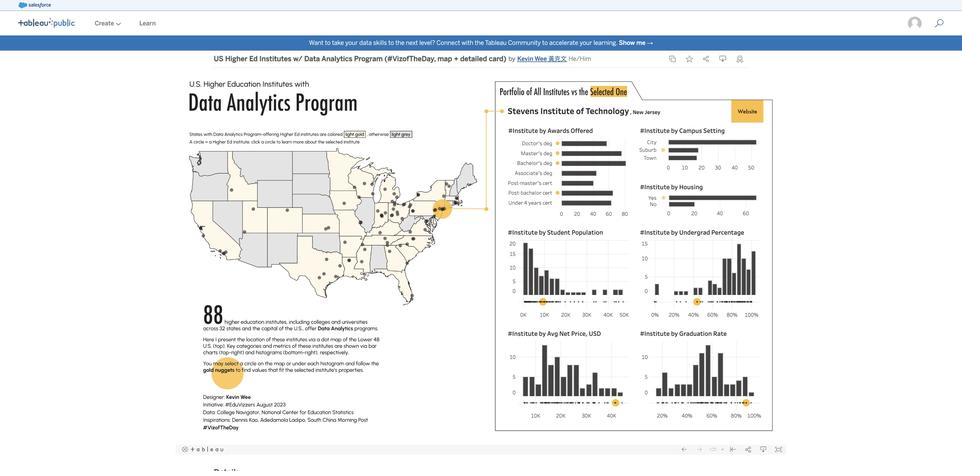 Task type: locate. For each thing, give the bounding box(es) containing it.
to up kevin wee 黃克文 link
[[542, 39, 548, 46]]

to
[[325, 39, 331, 46], [388, 39, 394, 46], [542, 39, 548, 46]]

the left next
[[395, 39, 405, 46]]

favorite button image
[[686, 56, 693, 63]]

+
[[454, 55, 459, 63]]

0 horizontal spatial to
[[325, 39, 331, 46]]

1 horizontal spatial your
[[580, 39, 592, 46]]

0 horizontal spatial your
[[345, 39, 358, 46]]

accelerate
[[549, 39, 578, 46]]

show me link
[[619, 39, 646, 46]]

logo image
[[18, 18, 75, 28]]

ed
[[249, 55, 258, 63]]

1 your from the left
[[345, 39, 358, 46]]

→
[[647, 39, 653, 46]]

card)
[[489, 55, 506, 63]]

to right skills
[[388, 39, 394, 46]]

to left take
[[325, 39, 331, 46]]

go to search image
[[926, 19, 953, 28]]

level?
[[419, 39, 435, 46]]

want to take your data skills to the next level? connect with the tableau community to accelerate your learning. show me →
[[309, 39, 653, 46]]

2 horizontal spatial to
[[542, 39, 548, 46]]

the
[[395, 39, 405, 46], [475, 39, 484, 46]]

us higher ed institutes w/ data analytics program (#vizoftheday, map + detailed card) by kevin wee 黃克文 he/him
[[214, 55, 591, 63]]

learn
[[139, 20, 156, 27]]

take
[[332, 39, 344, 46]]

program
[[354, 55, 383, 63]]

your
[[345, 39, 358, 46], [580, 39, 592, 46]]

nominate for viz of the day image
[[737, 55, 743, 63]]

your right take
[[345, 39, 358, 46]]

0 horizontal spatial the
[[395, 39, 405, 46]]

1 horizontal spatial the
[[475, 39, 484, 46]]

connect
[[437, 39, 460, 46]]

1 to from the left
[[325, 39, 331, 46]]

1 horizontal spatial to
[[388, 39, 394, 46]]

want
[[309, 39, 324, 46]]

your up he/him
[[580, 39, 592, 46]]

make a copy image
[[669, 56, 676, 63]]

the right the with
[[475, 39, 484, 46]]

us
[[214, 55, 223, 63]]



Task type: describe. For each thing, give the bounding box(es) containing it.
data
[[359, 39, 372, 46]]

create button
[[86, 12, 130, 35]]

learning.
[[594, 39, 618, 46]]

learn link
[[130, 12, 165, 35]]

show
[[619, 39, 635, 46]]

tara.schultz image
[[908, 16, 923, 31]]

map
[[438, 55, 452, 63]]

(#vizoftheday,
[[385, 55, 436, 63]]

wee
[[535, 55, 547, 63]]

kevin
[[517, 55, 533, 63]]

higher
[[225, 55, 248, 63]]

detailed
[[460, 55, 487, 63]]

me
[[637, 39, 646, 46]]

with
[[462, 39, 473, 46]]

salesforce logo image
[[18, 2, 51, 8]]

by
[[509, 55, 515, 63]]

skills
[[373, 39, 387, 46]]

黃克文
[[549, 55, 567, 63]]

2 the from the left
[[475, 39, 484, 46]]

2 to from the left
[[388, 39, 394, 46]]

1 the from the left
[[395, 39, 405, 46]]

institutes
[[259, 55, 291, 63]]

next
[[406, 39, 418, 46]]

3 to from the left
[[542, 39, 548, 46]]

kevin wee 黃克文 link
[[517, 54, 567, 64]]

he/him
[[569, 55, 591, 63]]

data
[[304, 55, 320, 63]]

w/
[[293, 55, 303, 63]]

tableau
[[485, 39, 507, 46]]

2 your from the left
[[580, 39, 592, 46]]

create
[[95, 20, 114, 27]]

community
[[508, 39, 541, 46]]

analytics
[[322, 55, 352, 63]]



Task type: vqa. For each thing, say whether or not it's contained in the screenshot.
selected language element
no



